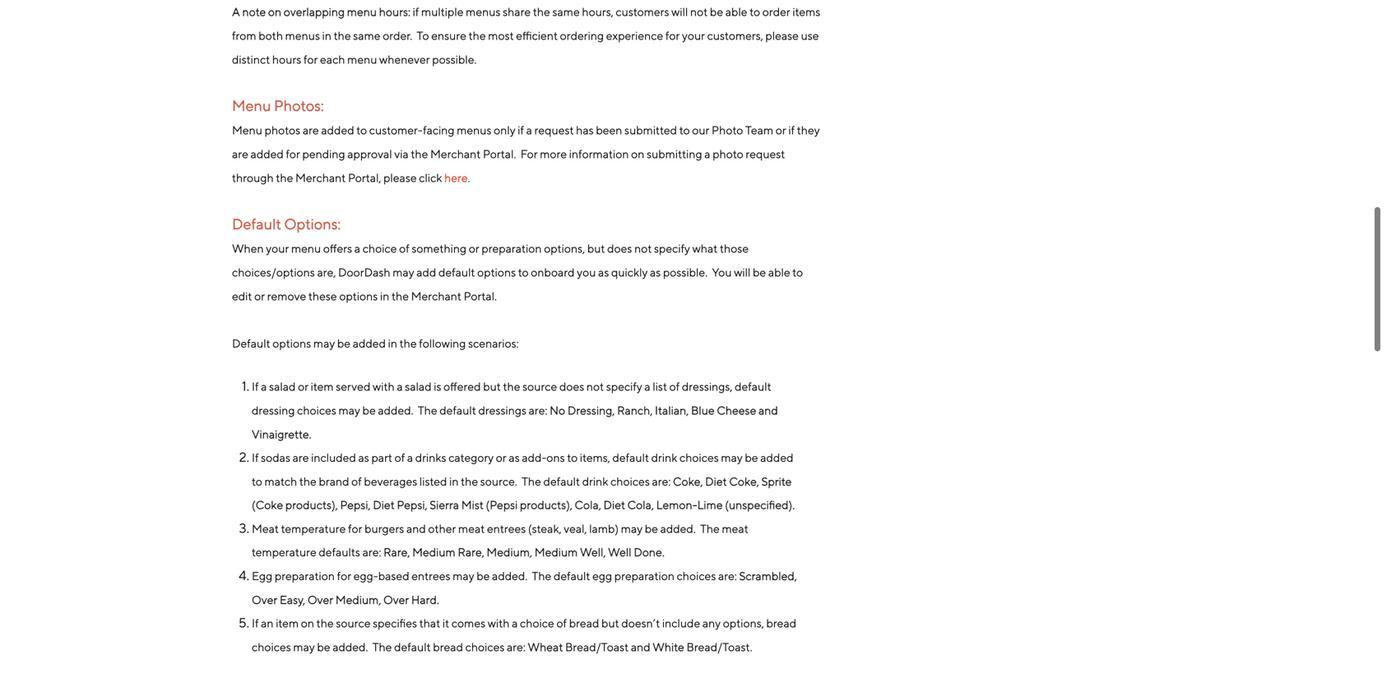 Task type: describe. For each thing, give the bounding box(es) containing it.
if for if sodas are included as part of a drinks category or as add-ons to items, default drink choices may be added to match the brand of beverages listed in the source.  the default drink choices are:
[[252, 451, 259, 465]]

of right part
[[395, 451, 405, 465]]

team
[[745, 124, 773, 137]]

choices down 'comes'
[[465, 641, 505, 654]]

added. inside if a salad or item served with a salad is offered but the source does not specify a list of dressings, default dressing choices may be added.  the default dressings are:
[[378, 404, 413, 417]]

photos
[[265, 124, 300, 137]]

are: left scrambled,
[[718, 570, 737, 583]]

onboard
[[531, 266, 575, 279]]

may inside meat temperature for burgers and other meat entrees (steak, veal, lamb) may be added.  the meat temperature defaults are:
[[621, 522, 643, 536]]

egg
[[252, 570, 272, 583]]

items,
[[580, 451, 610, 465]]

menu inside when your menu offers a choice of something or preparation options, but does not specify what those choices/options are, doordash may add default options to onboard you as quickly as possible.  you will be able to edit or remove these options in the merchant portal.
[[291, 242, 321, 256]]

may inside if sodas are included as part of a drinks category or as add-ons to items, default drink choices may be added to match the brand of beverages listed in the source.  the default drink choices are:
[[721, 451, 743, 465]]

2 vertical spatial and
[[631, 641, 650, 654]]

merchant inside when your menu offers a choice of something or preparation options, but does not specify what those choices/options are, doordash may add default options to onboard you as quickly as possible.  you will be able to edit or remove these options in the merchant portal.
[[411, 289, 461, 303]]

listed
[[419, 475, 447, 489]]

dressing
[[252, 404, 295, 417]]

if for if an item on the source specifies that it comes with a choice of bread but doesn't include any options, bread choices may be added.  the default bread choices are:
[[252, 617, 259, 631]]

egg-
[[354, 570, 378, 583]]

hours,
[[582, 5, 614, 19]]

options:
[[284, 215, 341, 233]]

portal. inside menu photos are added to customer-facing menus only if a request has been submitted to our photo team or if they are added for pending approval via the merchant portal.  for more information on submitting a photo request through the merchant portal, please click
[[483, 147, 516, 161]]

or inside if sodas are included as part of a drinks category or as add-ons to items, default drink choices may be added to match the brand of beverages listed in the source.  the default drink choices are:
[[496, 451, 507, 465]]

f
[[415, 5, 419, 19]]

0 vertical spatial menu
[[347, 5, 377, 19]]

0 horizontal spatial drink
[[582, 475, 608, 489]]

whenever
[[379, 52, 430, 66]]

(steak,
[[528, 522, 562, 536]]

included
[[311, 451, 356, 465]]

source inside if a salad or item served with a salad is offered but the source does not specify a list of dressings, default dressing choices may be added.  the default dressings are:
[[523, 380, 557, 394]]

items
[[793, 5, 820, 19]]

most
[[488, 29, 514, 42]]

menu photos:
[[232, 97, 327, 114]]

1 horizontal spatial options
[[339, 289, 378, 303]]

if a salad or item served with a salad is offered but the source does not specify a list of dressings, default dressing choices may be added.  the default dressings are:
[[252, 380, 771, 417]]

default inside when your menu offers a choice of something or preparation options, but does not specify what those choices/options are, doordash may add default options to onboard you as quickly as possible.  you will be able to edit or remove these options in the merchant portal.
[[438, 266, 475, 279]]

match
[[265, 475, 297, 489]]

meat
[[252, 522, 279, 536]]

default for default options:
[[232, 215, 281, 233]]

menu photos are added to customer-facing menus only if a request has been submitted to our photo team or if they are added for pending approval via the merchant portal.  for more information on submitting a photo request through the merchant portal, please click
[[232, 124, 820, 185]]

of right "brand"
[[351, 475, 362, 489]]

if for if a salad or item served with a salad is offered but the source does not specify a list of dressings, default dressing choices may be added.  the default dressings are:
[[252, 380, 259, 394]]

1 vertical spatial same
[[353, 29, 381, 42]]

a left list
[[644, 380, 650, 394]]

the left most
[[469, 29, 486, 42]]

in inside if sodas are included as part of a drinks category or as add-ons to items, default drink choices may be added to match the brand of beverages listed in the source.  the default drink choices are:
[[449, 475, 459, 489]]

0 horizontal spatial preparation
[[275, 570, 335, 583]]

it
[[443, 617, 449, 631]]

an
[[261, 617, 274, 631]]

customers
[[616, 5, 669, 19]]

may inside if an item on the source specifies that it comes with a choice of bread but doesn't include any options, bread choices may be added.  the default bread choices are:
[[293, 641, 315, 654]]

medium, inside scrambled, over easy, over medium, over hard.
[[335, 593, 381, 607]]

1 coke, from the left
[[673, 475, 703, 489]]

well,
[[580, 546, 606, 560]]

portal,
[[348, 171, 381, 185]]

list
[[653, 380, 667, 394]]

as left part
[[358, 451, 369, 465]]

easy,
[[280, 593, 305, 607]]

share
[[503, 5, 531, 19]]

1 rare, from the left
[[383, 546, 410, 560]]

from
[[232, 29, 256, 42]]

both
[[259, 29, 283, 42]]

drinks
[[415, 451, 446, 465]]

these
[[308, 289, 337, 303]]

default down offered
[[440, 404, 476, 417]]

default inside if an item on the source specifies that it comes with a choice of bread but doesn't include any options, bread choices may be added.  the default bread choices are:
[[394, 641, 431, 654]]

default right items,
[[612, 451, 649, 465]]

when your menu offers a choice of something or preparation options, but does not specify what those choices/options are, doordash may add default options to onboard you as quickly as possible.  you will be able to edit or remove these options in the merchant portal.
[[232, 242, 803, 303]]

default left egg at bottom
[[554, 570, 590, 583]]

edit
[[232, 289, 252, 303]]

doesn't
[[621, 617, 660, 631]]

1 vertical spatial entrees
[[412, 570, 450, 583]]

1 products), from the left
[[285, 499, 338, 512]]

egg preparation for egg-based entrees may be added.  the default egg preparation choices are:
[[252, 570, 739, 583]]

doordash
[[338, 266, 390, 279]]

submitted
[[624, 124, 677, 137]]

the down category on the bottom of the page
[[461, 475, 478, 489]]

0 vertical spatial menus
[[466, 5, 501, 19]]

0 vertical spatial drink
[[651, 451, 677, 465]]

1 horizontal spatial same
[[552, 5, 580, 19]]

added inside if sodas are included as part of a drinks category or as add-ons to items, default drink choices may be added to match the brand of beverages listed in the source.  the default drink choices are:
[[760, 451, 793, 465]]

2 if from the left
[[788, 124, 795, 137]]

customers,
[[707, 29, 763, 42]]

may up 'comes'
[[453, 570, 474, 583]]

the right through
[[276, 171, 293, 185]]

add-
[[522, 451, 547, 465]]

be inside when your menu offers a choice of something or preparation options, but does not specify what those choices/options are, doordash may add default options to onboard you as quickly as possible.  you will be able to edit or remove these options in the merchant portal.
[[753, 266, 766, 279]]

1 vertical spatial request
[[746, 147, 785, 161]]

sodas
[[261, 451, 290, 465]]

0 vertical spatial temperature
[[281, 522, 346, 536]]

not inside when your menu offers a choice of something or preparation options, but does not specify what those choices/options are, doordash may add default options to onboard you as quickly as possible.  you will be able to edit or remove these options in the merchant portal.
[[634, 242, 652, 256]]

a
[[232, 5, 240, 19]]

overlapping
[[284, 5, 345, 19]]

(pepsi
[[486, 499, 518, 512]]

2 pepsi, from the left
[[397, 499, 427, 512]]

something
[[412, 242, 467, 256]]

that
[[419, 617, 440, 631]]

1 horizontal spatial bread
[[569, 617, 599, 631]]

beverages
[[364, 475, 417, 489]]

the up efficient
[[533, 5, 550, 19]]

1 horizontal spatial medium,
[[487, 546, 532, 560]]

brand
[[319, 475, 349, 489]]

only
[[494, 124, 515, 137]]

choices up include
[[677, 570, 716, 583]]

choices/options
[[232, 266, 315, 279]]

added up through
[[251, 147, 284, 161]]

choices up lamb)
[[610, 475, 650, 489]]

0 vertical spatial options
[[477, 266, 516, 279]]

ons
[[547, 451, 565, 465]]

entrees inside meat temperature for burgers and other meat entrees (steak, veal, lamb) may be added.  the meat temperature defaults are:
[[487, 522, 526, 536]]

will inside f multiple menus share the same hours, customers will not be able to order items from both menus in the same order.  to ensure the most efficient ordering experience for your customers, please use distinct hours for each menu whenever possible.
[[671, 5, 688, 19]]

scrambled,
[[739, 570, 797, 583]]

choices down blue
[[680, 451, 719, 465]]

offered
[[444, 380, 481, 394]]

of inside when your menu offers a choice of something or preparation options, but does not specify what those choices/options are, doordash may add default options to onboard you as quickly as possible.  you will be able to edit or remove these options in the merchant portal.
[[399, 242, 409, 256]]

vinaigrette.
[[252, 428, 311, 441]]

facing
[[423, 124, 455, 137]]

1 horizontal spatial diet
[[603, 499, 625, 512]]

specify inside if a salad or item served with a salad is offered but the source does not specify a list of dressings, default dressing choices may be added.  the default dressings are:
[[606, 380, 642, 394]]

pending
[[302, 147, 345, 161]]

done.
[[634, 546, 665, 560]]

as right you
[[598, 266, 609, 279]]

the inside if an item on the source specifies that it comes with a choice of bread but doesn't include any options, bread choices may be added.  the default bread choices are:
[[316, 617, 334, 631]]

is
[[434, 380, 441, 394]]

or inside menu photos are added to customer-facing menus only if a request has been submitted to our photo team or if they are added for pending approval via the merchant portal.  for more information on submitting a photo request through the merchant portal, please click
[[776, 124, 786, 137]]

a note on overlapping menu hours: i
[[232, 5, 415, 19]]

photo
[[712, 124, 743, 137]]

default down ons
[[543, 475, 580, 489]]

item inside if an item on the source specifies that it comes with a choice of bread but doesn't include any options, bread choices may be added.  the default bread choices are:
[[276, 617, 299, 631]]

meat temperature for burgers and other meat entrees (steak, veal, lamb) may be added.  the meat temperature defaults are:
[[252, 522, 748, 560]]

hours:
[[379, 5, 411, 19]]

following
[[419, 337, 466, 350]]

or right something
[[469, 242, 479, 256]]

dressings,
[[682, 380, 733, 394]]

please inside f multiple menus share the same hours, customers will not be able to order items from both menus in the same order.  to ensure the most efficient ordering experience for your customers, please use distinct hours for each menu whenever possible.
[[765, 29, 799, 42]]

and inside no dressing, ranch, italian, blue cheese and vinaigrette.
[[759, 404, 778, 417]]

with inside if an item on the source specifies that it comes with a choice of bread but doesn't include any options, bread choices may be added.  the default bread choices are:
[[488, 617, 510, 631]]

a up the dressing
[[261, 380, 267, 394]]

added. down the rare, medium rare, medium, medium well, well done.
[[492, 570, 528, 583]]

lemon-
[[656, 499, 697, 512]]

on inside if an item on the source specifies that it comes with a choice of bread but doesn't include any options, bread choices may be added.  the default bread choices are:
[[301, 617, 314, 631]]

bread/toast
[[565, 641, 629, 654]]

please inside menu photos are added to customer-facing menus only if a request has been submitted to our photo team or if they are added for pending approval via the merchant portal.  for more information on submitting a photo request through the merchant portal, please click
[[383, 171, 417, 185]]

not inside if a salad or item served with a salad is offered but the source does not specify a list of dressings, default dressing choices may be added.  the default dressings are:
[[586, 380, 604, 394]]

.
[[468, 171, 470, 185]]

0 vertical spatial merchant
[[430, 147, 481, 161]]

menu for menu photos are added to customer-facing menus only if a request has been submitted to our photo team or if they are added for pending approval via the merchant portal.  for more information on submitting a photo request through the merchant portal, please click
[[232, 124, 262, 137]]

1 vertical spatial merchant
[[295, 171, 346, 185]]

options, inside if an item on the source specifies that it comes with a choice of bread but doesn't include any options, bread choices may be added.  the default bread choices are:
[[723, 617, 764, 631]]

in left following
[[388, 337, 397, 350]]

for left egg-
[[337, 570, 351, 583]]

part
[[371, 451, 392, 465]]

sierra
[[430, 499, 459, 512]]

0 horizontal spatial on
[[268, 5, 281, 19]]

been
[[596, 124, 622, 137]]

2 horizontal spatial preparation
[[614, 570, 675, 583]]

are for photos
[[303, 124, 319, 137]]

experience
[[606, 29, 663, 42]]

but for options,
[[587, 242, 605, 256]]

served
[[336, 380, 370, 394]]

able inside f multiple menus share the same hours, customers will not be able to order items from both menus in the same order.  to ensure the most efficient ordering experience for your customers, please use distinct hours for each menu whenever possible.
[[725, 5, 747, 19]]

default up the cheese
[[735, 380, 771, 394]]

be inside meat temperature for burgers and other meat entrees (steak, veal, lamb) may be added.  the meat temperature defaults are:
[[645, 522, 658, 536]]

1 meat from the left
[[458, 522, 485, 536]]

3 over from the left
[[383, 593, 409, 607]]

ensure
[[431, 29, 466, 42]]

menu inside f multiple menus share the same hours, customers will not be able to order items from both menus in the same order.  to ensure the most efficient ordering experience for your customers, please use distinct hours for each menu whenever possible.
[[347, 52, 377, 66]]

2 salad from the left
[[405, 380, 432, 394]]

2 horizontal spatial bread
[[766, 617, 796, 631]]

1 vertical spatial are
[[232, 147, 248, 161]]

a left is
[[397, 380, 403, 394]]



Task type: vqa. For each thing, say whether or not it's contained in the screenshot.
items,
yes



Task type: locate. For each thing, give the bounding box(es) containing it.
egg
[[592, 570, 612, 583]]

the up dressings
[[503, 380, 520, 394]]

your
[[682, 29, 705, 42], [266, 242, 289, 256]]

2 meat from the left
[[722, 522, 748, 536]]

preparation down 'done.'
[[614, 570, 675, 583]]

medium down other
[[412, 546, 456, 560]]

1 vertical spatial will
[[734, 266, 751, 279]]

0 vertical spatial if
[[252, 380, 259, 394]]

1 vertical spatial temperature
[[252, 546, 317, 560]]

added. down egg-
[[333, 641, 368, 654]]

2 products), from the left
[[520, 499, 573, 512]]

rare,
[[383, 546, 410, 560], [458, 546, 484, 560]]

2 horizontal spatial not
[[690, 5, 708, 19]]

entrees down (pepsi
[[487, 522, 526, 536]]

pepsi, down "brand"
[[340, 499, 371, 512]]

with
[[373, 380, 395, 394], [488, 617, 510, 631]]

of inside if an item on the source specifies that it comes with a choice of bread but doesn't include any options, bread choices may be added.  the default bread choices are:
[[556, 617, 567, 631]]

white
[[653, 641, 684, 654]]

be inside if an item on the source specifies that it comes with a choice of bread but doesn't include any options, bread choices may be added.  the default bread choices are:
[[317, 641, 330, 654]]

no dressing, ranch, italian, blue cheese and vinaigrette.
[[252, 404, 778, 441]]

1 horizontal spatial on
[[301, 617, 314, 631]]

over
[[252, 593, 277, 607], [308, 593, 333, 607], [383, 593, 409, 607]]

added up served
[[353, 337, 386, 350]]

if inside if a salad or item served with a salad is offered but the source does not specify a list of dressings, default dressing choices may be added.  the default dressings are:
[[252, 380, 259, 394]]

a
[[526, 124, 532, 137], [704, 147, 710, 161], [354, 242, 360, 256], [261, 380, 267, 394], [397, 380, 403, 394], [644, 380, 650, 394], [407, 451, 413, 465], [512, 617, 518, 631]]

menu inside menu photos are added to customer-facing menus only if a request has been submitted to our photo team or if they are added for pending approval via the merchant portal.  for more information on submitting a photo request through the merchant portal, please click
[[232, 124, 262, 137]]

does up the quickly at top
[[607, 242, 632, 256]]

in inside when your menu offers a choice of something or preparation options, but does not specify what those choices/options are, doordash may add default options to onboard you as quickly as possible.  you will be able to edit or remove these options in the merchant portal.
[[380, 289, 389, 303]]

if left sodas
[[252, 451, 259, 465]]

information
[[569, 147, 629, 161]]

default down edit
[[232, 337, 270, 350]]

are right sodas
[[293, 451, 309, 465]]

in
[[322, 29, 332, 42], [380, 289, 389, 303], [388, 337, 397, 350], [449, 475, 459, 489]]

your inside when your menu offers a choice of something or preparation options, but does not specify what those choices/options are, doordash may add default options to onboard you as quickly as possible.  you will be able to edit or remove these options in the merchant portal.
[[266, 242, 289, 256]]

the
[[533, 5, 550, 19], [334, 29, 351, 42], [469, 29, 486, 42], [411, 147, 428, 161], [276, 171, 293, 185], [392, 289, 409, 303], [400, 337, 417, 350], [503, 380, 520, 394], [299, 475, 317, 489], [461, 475, 478, 489], [316, 617, 334, 631]]

1 horizontal spatial over
[[308, 593, 333, 607]]

will right customers
[[671, 5, 688, 19]]

choices
[[297, 404, 336, 417], [680, 451, 719, 465], [610, 475, 650, 489], [677, 570, 716, 583], [252, 641, 291, 654], [465, 641, 505, 654]]

1 if from the left
[[518, 124, 524, 137]]

1 horizontal spatial specify
[[654, 242, 690, 256]]

specify inside when your menu offers a choice of something or preparation options, but does not specify what those choices/options are, doordash may add default options to onboard you as quickly as possible.  you will be able to edit or remove these options in the merchant portal.
[[654, 242, 690, 256]]

0 horizontal spatial possible.
[[432, 52, 477, 66]]

able inside when your menu offers a choice of something or preparation options, but does not specify what those choices/options are, doordash may add default options to onboard you as quickly as possible.  you will be able to edit or remove these options in the merchant portal.
[[768, 266, 790, 279]]

are,
[[317, 266, 336, 279]]

(unspecified).
[[725, 499, 795, 512]]

here .
[[444, 171, 470, 185]]

the right the via
[[411, 147, 428, 161]]

portal. down "only"
[[483, 147, 516, 161]]

source inside if an item on the source specifies that it comes with a choice of bread but doesn't include any options, bread choices may be added.  the default bread choices are:
[[336, 617, 371, 631]]

options, inside when your menu offers a choice of something or preparation options, but does not specify what those choices/options are, doordash may add default options to onboard you as quickly as possible.  you will be able to edit or remove these options in the merchant portal.
[[544, 242, 585, 256]]

salad left is
[[405, 380, 432, 394]]

possible. inside when your menu offers a choice of something or preparation options, but does not specify what those choices/options are, doordash may add default options to onboard you as quickly as possible.  you will be able to edit or remove these options in the merchant portal.
[[663, 266, 708, 279]]

rare, up based
[[383, 546, 410, 560]]

0 vertical spatial specify
[[654, 242, 690, 256]]

include
[[662, 617, 700, 631]]

1 horizontal spatial does
[[607, 242, 632, 256]]

bread down the it at the left of page
[[433, 641, 463, 654]]

1 pepsi, from the left
[[340, 499, 371, 512]]

default options:
[[232, 215, 344, 233]]

0 horizontal spatial entrees
[[412, 570, 450, 583]]

lamb)
[[589, 522, 619, 536]]

0 vertical spatial source
[[523, 380, 557, 394]]

but inside if an item on the source specifies that it comes with a choice of bread but doesn't include any options, bread choices may be added.  the default bread choices are:
[[601, 617, 619, 631]]

on inside menu photos are added to customer-facing menus only if a request has been submitted to our photo team or if they are added for pending approval via the merchant portal.  for more information on submitting a photo request through the merchant portal, please click
[[631, 147, 644, 161]]

temperature down meat at the bottom
[[252, 546, 317, 560]]

the left "brand"
[[299, 475, 317, 489]]

distinct
[[232, 52, 270, 66]]

please
[[765, 29, 799, 42], [383, 171, 417, 185]]

1 vertical spatial choice
[[520, 617, 554, 631]]

are: inside meat temperature for burgers and other meat entrees (steak, veal, lamb) may be added.  the meat temperature defaults are:
[[362, 546, 381, 560]]

a left photo
[[704, 147, 710, 161]]

and right the cheese
[[759, 404, 778, 417]]

1 horizontal spatial options,
[[723, 617, 764, 631]]

0 horizontal spatial rare,
[[383, 546, 410, 560]]

use
[[801, 29, 819, 42]]

those
[[720, 242, 749, 256]]

over down egg
[[252, 593, 277, 607]]

choices up the vinaigrette.
[[297, 404, 336, 417]]

1 vertical spatial options
[[339, 289, 378, 303]]

may inside if a salad or item served with a salad is offered but the source does not specify a list of dressings, default dressing choices may be added.  the default dressings are:
[[339, 404, 360, 417]]

1 vertical spatial but
[[483, 380, 501, 394]]

does
[[607, 242, 632, 256], [559, 380, 584, 394]]

a down scrambled, over easy, over medium, over hard.
[[512, 617, 518, 631]]

to
[[750, 5, 760, 19], [356, 124, 367, 137], [679, 124, 690, 137], [518, 266, 529, 279], [792, 266, 803, 279], [567, 451, 578, 465], [252, 475, 262, 489]]

will inside when your menu offers a choice of something or preparation options, but does not specify what those choices/options are, doordash may add default options to onboard you as quickly as possible.  you will be able to edit or remove these options in the merchant portal.
[[734, 266, 751, 279]]

source.
[[480, 475, 517, 489]]

default
[[438, 266, 475, 279], [735, 380, 771, 394], [440, 404, 476, 417], [612, 451, 649, 465], [543, 475, 580, 489], [554, 570, 590, 583], [394, 641, 431, 654]]

1 horizontal spatial source
[[523, 380, 557, 394]]

default down the that
[[394, 641, 431, 654]]

our
[[692, 124, 709, 137]]

0 horizontal spatial your
[[266, 242, 289, 256]]

cola, up veal,
[[575, 499, 601, 512]]

you
[[577, 266, 596, 279]]

0 vertical spatial not
[[690, 5, 708, 19]]

products),
[[285, 499, 338, 512], [520, 499, 573, 512]]

choice inside if an item on the source specifies that it comes with a choice of bread but doesn't include any options, bread choices may be added.  the default bread choices are:
[[520, 617, 554, 631]]

may left add
[[393, 266, 414, 279]]

diet
[[705, 475, 727, 489], [373, 499, 395, 512], [603, 499, 625, 512]]

lime
[[697, 499, 723, 512]]

meat down (unspecified).
[[722, 522, 748, 536]]

0 vertical spatial entrees
[[487, 522, 526, 536]]

choices inside if a salad or item served with a salad is offered but the source does not specify a list of dressings, default dressing choices may be added.  the default dressings are:
[[297, 404, 336, 417]]

photo
[[713, 147, 743, 161]]

medium, down egg-
[[335, 593, 381, 607]]

the inside when your menu offers a choice of something or preparation options, but does not specify what those choices/options are, doordash may add default options to onboard you as quickly as possible.  you will be able to edit or remove these options in the merchant portal.
[[392, 289, 409, 303]]

0 vertical spatial but
[[587, 242, 605, 256]]

over right easy,
[[308, 593, 333, 607]]

what
[[692, 242, 718, 256]]

0 horizontal spatial medium,
[[335, 593, 381, 607]]

but inside if a salad or item served with a salad is offered but the source does not specify a list of dressings, default dressing choices may be added.  the default dressings are:
[[483, 380, 501, 394]]

1 horizontal spatial medium
[[534, 546, 578, 560]]

1 vertical spatial medium,
[[335, 593, 381, 607]]

the up default options may be added in the following scenarios:
[[392, 289, 409, 303]]

be inside f multiple menus share the same hours, customers will not be able to order items from both menus in the same order.  to ensure the most efficient ordering experience for your customers, please use distinct hours for each menu whenever possible.
[[710, 5, 723, 19]]

rare, medium rare, medium, medium well, well done.
[[383, 546, 667, 560]]

3 if from the top
[[252, 617, 259, 631]]

1 horizontal spatial cola,
[[627, 499, 654, 512]]

not inside f multiple menus share the same hours, customers will not be able to order items from both menus in the same order.  to ensure the most efficient ordering experience for your customers, please use distinct hours for each menu whenever possible.
[[690, 5, 708, 19]]

hard.
[[411, 593, 439, 607]]

diet up burgers
[[373, 499, 395, 512]]

photos:
[[274, 97, 324, 114]]

order.
[[383, 29, 412, 42]]

1 vertical spatial able
[[768, 266, 790, 279]]

bread up the bread/toast
[[569, 617, 599, 631]]

1 cola, from the left
[[575, 499, 601, 512]]

1 vertical spatial menu
[[232, 124, 262, 137]]

1 vertical spatial options,
[[723, 617, 764, 631]]

sprite
[[761, 475, 792, 489]]

merchant up here
[[430, 147, 481, 161]]

portal. inside when your menu offers a choice of something or preparation options, but does not specify what those choices/options are, doordash may add default options to onboard you as quickly as possible.  you will be able to edit or remove these options in the merchant portal.
[[464, 289, 497, 303]]

for right experience
[[665, 29, 680, 42]]

1 horizontal spatial with
[[488, 617, 510, 631]]

your inside f multiple menus share the same hours, customers will not be able to order items from both menus in the same order.  to ensure the most efficient ordering experience for your customers, please use distinct hours for each menu whenever possible.
[[682, 29, 705, 42]]

here link
[[444, 171, 468, 185]]

the right an
[[316, 617, 334, 631]]

2 horizontal spatial on
[[631, 147, 644, 161]]

2 cola, from the left
[[627, 499, 654, 512]]

the left following
[[400, 337, 417, 350]]

a inside if sodas are included as part of a drinks category or as add-ons to items, default drink choices may be added to match the brand of beverages listed in the source.  the default drink choices are:
[[407, 451, 413, 465]]

menus left "only"
[[457, 124, 492, 137]]

added. inside meat temperature for burgers and other meat entrees (steak, veal, lamb) may be added.  the meat temperature defaults are:
[[660, 522, 696, 536]]

0 vertical spatial with
[[373, 380, 395, 394]]

pepsi, down listed
[[397, 499, 427, 512]]

may down these
[[313, 337, 335, 350]]

offers
[[323, 242, 352, 256]]

0 vertical spatial possible.
[[432, 52, 477, 66]]

wheat
[[528, 641, 563, 654]]

or
[[776, 124, 786, 137], [469, 242, 479, 256], [254, 289, 265, 303], [298, 380, 309, 394], [496, 451, 507, 465]]

1 horizontal spatial and
[[631, 641, 650, 654]]

0 horizontal spatial if
[[518, 124, 524, 137]]

0 vertical spatial are
[[303, 124, 319, 137]]

if an item on the source specifies that it comes with a choice of bread but doesn't include any options, bread choices may be added.  the default bread choices are:
[[252, 617, 796, 654]]

are up through
[[232, 147, 248, 161]]

0 vertical spatial default
[[232, 215, 281, 233]]

options, up onboard
[[544, 242, 585, 256]]

menus down overlapping
[[285, 29, 320, 42]]

1 default from the top
[[232, 215, 281, 233]]

0 horizontal spatial diet
[[373, 499, 395, 512]]

products), up (steak,
[[520, 499, 573, 512]]

1 vertical spatial does
[[559, 380, 584, 394]]

0 horizontal spatial pepsi,
[[340, 499, 371, 512]]

1 horizontal spatial preparation
[[482, 242, 542, 256]]

2 horizontal spatial diet
[[705, 475, 727, 489]]

portal. up scenarios:
[[464, 289, 497, 303]]

for
[[665, 29, 680, 42], [304, 52, 318, 66], [286, 147, 300, 161], [348, 522, 362, 536], [337, 570, 351, 583]]

submitting
[[647, 147, 702, 161]]

are for sodas
[[293, 451, 309, 465]]

2 vertical spatial options
[[273, 337, 311, 350]]

2 horizontal spatial over
[[383, 593, 409, 607]]

are: left wheat
[[507, 641, 526, 654]]

menu for menu photos:
[[232, 97, 271, 114]]

on
[[268, 5, 281, 19], [631, 147, 644, 161], [301, 617, 314, 631]]

1 horizontal spatial salad
[[405, 380, 432, 394]]

coke,
[[673, 475, 703, 489], [729, 475, 759, 489]]

if inside if sodas are included as part of a drinks category or as add-ons to items, default drink choices may be added to match the brand of beverages listed in the source.  the default drink choices are:
[[252, 451, 259, 465]]

are: inside if a salad or item served with a salad is offered but the source does not specify a list of dressings, default dressing choices may be added.  the default dressings are:
[[529, 404, 547, 417]]

1 medium from the left
[[412, 546, 456, 560]]

preparation up onboard
[[482, 242, 542, 256]]

comes
[[452, 617, 485, 631]]

1 vertical spatial menu
[[347, 52, 377, 66]]

0 horizontal spatial item
[[276, 617, 299, 631]]

1 vertical spatial menus
[[285, 29, 320, 42]]

1 vertical spatial if
[[252, 451, 259, 465]]

default for default options may be added in the following scenarios:
[[232, 337, 270, 350]]

meat down mist
[[458, 522, 485, 536]]

1 horizontal spatial rare,
[[458, 546, 484, 560]]

1 menu from the top
[[232, 97, 271, 114]]

through
[[232, 171, 274, 185]]

will
[[671, 5, 688, 19], [734, 266, 751, 279]]

medium, up egg preparation for egg-based entrees may be added.  the default egg preparation choices are:
[[487, 546, 532, 560]]

0 vertical spatial will
[[671, 5, 688, 19]]

choices down an
[[252, 641, 291, 654]]

a right "only"
[[526, 124, 532, 137]]

1 vertical spatial item
[[276, 617, 299, 631]]

1 salad from the left
[[269, 380, 296, 394]]

salad up the dressing
[[269, 380, 296, 394]]

for inside meat temperature for burgers and other meat entrees (steak, veal, lamb) may be added.  the meat temperature defaults are:
[[348, 522, 362, 536]]

possible.
[[432, 52, 477, 66], [663, 266, 708, 279]]

merchant down add
[[411, 289, 461, 303]]

does inside if a salad or item served with a salad is offered but the source does not specify a list of dressings, default dressing choices may be added.  the default dressings are:
[[559, 380, 584, 394]]

2 vertical spatial not
[[586, 380, 604, 394]]

1 horizontal spatial coke,
[[729, 475, 759, 489]]

any
[[702, 617, 721, 631]]

(coke
[[252, 499, 283, 512]]

default up when in the left of the page
[[232, 215, 281, 233]]

a inside if an item on the source specifies that it comes with a choice of bread but doesn't include any options, bread choices may be added.  the default bread choices are:
[[512, 617, 518, 631]]

to inside f multiple menus share the same hours, customers will not be able to order items from both menus in the same order.  to ensure the most efficient ordering experience for your customers, please use distinct hours for each menu whenever possible.
[[750, 5, 760, 19]]

0 vertical spatial able
[[725, 5, 747, 19]]

same up the ordering
[[552, 5, 580, 19]]

2 horizontal spatial and
[[759, 404, 778, 417]]

1 vertical spatial with
[[488, 617, 510, 631]]

menu
[[232, 97, 271, 114], [232, 124, 262, 137]]

not
[[690, 5, 708, 19], [634, 242, 652, 256], [586, 380, 604, 394]]

but inside when your menu offers a choice of something or preparation options, but does not specify what those choices/options are, doordash may add default options to onboard you as quickly as possible.  you will be able to edit or remove these options in the merchant portal.
[[587, 242, 605, 256]]

or right edit
[[254, 289, 265, 303]]

more
[[540, 147, 567, 161]]

in inside f multiple menus share the same hours, customers will not be able to order items from both menus in the same order.  to ensure the most efficient ordering experience for your customers, please use distinct hours for each menu whenever possible.
[[322, 29, 332, 42]]

they
[[797, 124, 820, 137]]

0 horizontal spatial options
[[273, 337, 311, 350]]

be inside if sodas are included as part of a drinks category or as add-ons to items, default drink choices may be added to match the brand of beverages listed in the source.  the default drink choices are:
[[745, 451, 758, 465]]

1 vertical spatial source
[[336, 617, 371, 631]]

0 horizontal spatial able
[[725, 5, 747, 19]]

choice inside when your menu offers a choice of something or preparation options, but does not specify what those choices/options are, doordash may add default options to onboard you as quickly as possible.  you will be able to edit or remove these options in the merchant portal.
[[363, 242, 397, 256]]

2 coke, from the left
[[729, 475, 759, 489]]

0 horizontal spatial source
[[336, 617, 371, 631]]

remove
[[267, 289, 306, 303]]

1 if from the top
[[252, 380, 259, 394]]

1 horizontal spatial pepsi,
[[397, 499, 427, 512]]

with inside if a salad or item served with a salad is offered but the source does not specify a list of dressings, default dressing choices may be added.  the default dressings are:
[[373, 380, 395, 394]]

with right served
[[373, 380, 395, 394]]

not up the quickly at top
[[634, 242, 652, 256]]

possible. down what
[[663, 266, 708, 279]]

2 default from the top
[[232, 337, 270, 350]]

0 horizontal spatial not
[[586, 380, 604, 394]]

1 horizontal spatial please
[[765, 29, 799, 42]]

0 horizontal spatial meat
[[458, 522, 485, 536]]

if up the dressing
[[252, 380, 259, 394]]

options, right 'any'
[[723, 617, 764, 631]]

1 vertical spatial default
[[232, 337, 270, 350]]

0 horizontal spatial please
[[383, 171, 417, 185]]

cola,
[[575, 499, 601, 512], [627, 499, 654, 512]]

but
[[587, 242, 605, 256], [483, 380, 501, 394], [601, 617, 619, 631]]

on right note
[[268, 5, 281, 19]]

menu left photos
[[232, 124, 262, 137]]

or inside if a salad or item served with a salad is offered but the source does not specify a list of dressings, default dressing choices may be added.  the default dressings are:
[[298, 380, 309, 394]]

are inside if sodas are included as part of a drinks category or as add-ons to items, default drink choices may be added to match the brand of beverages listed in the source.  the default drink choices are:
[[293, 451, 309, 465]]

source
[[523, 380, 557, 394], [336, 617, 371, 631]]

options
[[477, 266, 516, 279], [339, 289, 378, 303], [273, 337, 311, 350]]

1 vertical spatial and
[[406, 522, 426, 536]]

approval
[[347, 147, 392, 161]]

2 if from the top
[[252, 451, 259, 465]]

a right offers
[[354, 242, 360, 256]]

of
[[399, 242, 409, 256], [669, 380, 680, 394], [395, 451, 405, 465], [351, 475, 362, 489], [556, 617, 567, 631]]

0 vertical spatial and
[[759, 404, 778, 417]]

0 vertical spatial request
[[534, 124, 574, 137]]

source left specifies
[[336, 617, 371, 631]]

and inside meat temperature for burgers and other meat entrees (steak, veal, lamb) may be added.  the meat temperature defaults are:
[[406, 522, 426, 536]]

as left add-
[[509, 451, 520, 465]]

2 vertical spatial if
[[252, 617, 259, 631]]

menus inside menu photos are added to customer-facing menus only if a request has been submitted to our photo team or if they are added for pending approval via the merchant portal.  for more information on submitting a photo request through the merchant portal, please click
[[457, 124, 492, 137]]

other
[[428, 522, 456, 536]]

default options may be added in the following scenarios:
[[232, 337, 521, 350]]

if left they
[[788, 124, 795, 137]]

via
[[394, 147, 409, 161]]

drink down 'italian,' at the left bottom
[[651, 451, 677, 465]]

italian,
[[655, 404, 689, 417]]

f multiple menus share the same hours, customers will not be able to order items from both menus in the same order.  to ensure the most efficient ordering experience for your customers, please use distinct hours for each menu whenever possible.
[[232, 5, 820, 66]]

1 horizontal spatial your
[[682, 29, 705, 42]]

0 horizontal spatial will
[[671, 5, 688, 19]]

medium
[[412, 546, 456, 560], [534, 546, 578, 560]]

1 over from the left
[[252, 593, 277, 607]]

added up pending
[[321, 124, 354, 137]]

0 horizontal spatial request
[[534, 124, 574, 137]]

choice up doordash
[[363, 242, 397, 256]]

2 rare, from the left
[[458, 546, 484, 560]]

0 horizontal spatial bread
[[433, 641, 463, 654]]

if right "only"
[[518, 124, 524, 137]]

added.
[[378, 404, 413, 417], [660, 522, 696, 536], [492, 570, 528, 583], [333, 641, 368, 654]]

coke, diet coke, sprite (coke products), pepsi, diet pepsi, sierra mist (pepsi products), cola, diet cola, lemon-lime (unspecified).
[[252, 475, 795, 512]]

a inside when your menu offers a choice of something or preparation options, but does not specify what those choices/options are, doordash may add default options to onboard you as quickly as possible.  you will be able to edit or remove these options in the merchant portal.
[[354, 242, 360, 256]]

possible. inside f multiple menus share the same hours, customers will not be able to order items from both menus in the same order.  to ensure the most efficient ordering experience for your customers, please use distinct hours for each menu whenever possible.
[[432, 52, 477, 66]]

are: inside if an item on the source specifies that it comes with a choice of bread but doesn't include any options, bread choices may be added.  the default bread choices are:
[[507, 641, 526, 654]]

are: left no
[[529, 404, 547, 417]]

0 vertical spatial item
[[311, 380, 334, 394]]

hours
[[272, 52, 301, 66]]

1 horizontal spatial item
[[311, 380, 334, 394]]

for left each
[[304, 52, 318, 66]]

same left order.
[[353, 29, 381, 42]]

2 medium from the left
[[534, 546, 578, 560]]

1 horizontal spatial choice
[[520, 617, 554, 631]]

2 over from the left
[[308, 593, 333, 607]]

are: inside if sodas are included as part of a drinks category or as add-ons to items, default drink choices may be added to match the brand of beverages listed in the source.  the default drink choices are:
[[652, 475, 671, 489]]

preparation inside when your menu offers a choice of something or preparation options, but does not specify what those choices/options are, doordash may add default options to onboard you as quickly as possible.  you will be able to edit or remove these options in the merchant portal.
[[482, 242, 542, 256]]

does inside when your menu offers a choice of something or preparation options, but does not specify what those choices/options are, doordash may add default options to onboard you as quickly as possible.  you will be able to edit or remove these options in the merchant portal.
[[607, 242, 632, 256]]

1 horizontal spatial request
[[746, 147, 785, 161]]

the inside if a salad or item served with a salad is offered but the source does not specify a list of dressings, default dressing choices may be added.  the default dressings are:
[[503, 380, 520, 394]]

2 vertical spatial but
[[601, 617, 619, 631]]

blue
[[691, 404, 715, 417]]

item inside if a salad or item served with a salad is offered but the source does not specify a list of dressings, default dressing choices may be added.  the default dressings are:
[[311, 380, 334, 394]]

as right the quickly at top
[[650, 266, 661, 279]]

2 vertical spatial merchant
[[411, 289, 461, 303]]

in right listed
[[449, 475, 459, 489]]

cola, left lemon-
[[627, 499, 654, 512]]

1 horizontal spatial not
[[634, 242, 652, 256]]

scenarios:
[[468, 337, 519, 350]]

products), down "brand"
[[285, 499, 338, 512]]

of inside if a salad or item served with a salad is offered but the source does not specify a list of dressings, default dressing choices may be added.  the default dressings are:
[[669, 380, 680, 394]]

and left other
[[406, 522, 426, 536]]

1 vertical spatial drink
[[582, 475, 608, 489]]

menu up photos
[[232, 97, 271, 114]]

0 vertical spatial your
[[682, 29, 705, 42]]

bread/toast.
[[686, 641, 752, 654]]

but for offered
[[483, 380, 501, 394]]

choice
[[363, 242, 397, 256], [520, 617, 554, 631]]

on down submitted
[[631, 147, 644, 161]]

for inside menu photos are added to customer-facing menus only if a request has been submitted to our photo team or if they are added for pending approval via the merchant portal.  for more information on submitting a photo request through the merchant portal, please click
[[286, 147, 300, 161]]

options,
[[544, 242, 585, 256], [723, 617, 764, 631]]

0 horizontal spatial specify
[[606, 380, 642, 394]]

has
[[576, 124, 594, 137]]

source up no
[[523, 380, 557, 394]]

2 menu from the top
[[232, 124, 262, 137]]

may inside when your menu offers a choice of something or preparation options, but does not specify what those choices/options are, doordash may add default options to onboard you as quickly as possible.  you will be able to edit or remove these options in the merchant portal.
[[393, 266, 414, 279]]

0 horizontal spatial salad
[[269, 380, 296, 394]]

added up sprite
[[760, 451, 793, 465]]

1 vertical spatial your
[[266, 242, 289, 256]]

the up each
[[334, 29, 351, 42]]

if inside if an item on the source specifies that it comes with a choice of bread but doesn't include any options, bread choices may be added.  the default bread choices are:
[[252, 617, 259, 631]]

added. inside if an item on the source specifies that it comes with a choice of bread but doesn't include any options, bread choices may be added.  the default bread choices are:
[[333, 641, 368, 654]]

0 vertical spatial portal.
[[483, 147, 516, 161]]

be inside if a salad or item served with a salad is offered but the source does not specify a list of dressings, default dressing choices may be added.  the default dressings are:
[[362, 404, 376, 417]]

and down the doesn't
[[631, 641, 650, 654]]

added. down lemon-
[[660, 522, 696, 536]]

medium down (steak,
[[534, 546, 578, 560]]

but up you
[[587, 242, 605, 256]]

1 vertical spatial please
[[383, 171, 417, 185]]



